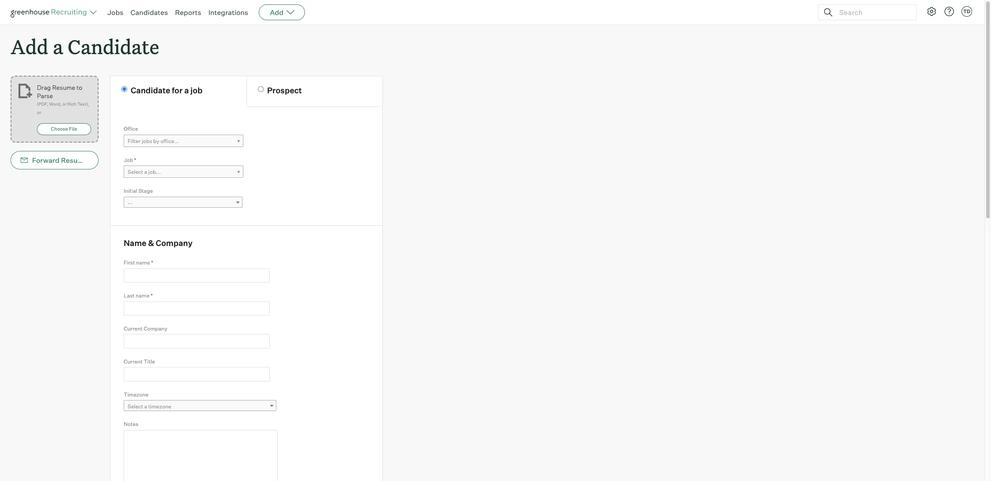 Task type: describe. For each thing, give the bounding box(es) containing it.
office...
[[161, 138, 179, 144]]

to
[[77, 84, 82, 91]]

Prospect radio
[[258, 86, 264, 92]]

Candidate for a job radio
[[122, 86, 127, 92]]

* for first name *
[[151, 259, 153, 266]]

resume for forward
[[61, 156, 88, 165]]

prospect
[[267, 86, 302, 95]]

first
[[124, 259, 135, 266]]

-- link
[[124, 197, 243, 209]]

1 horizontal spatial or
[[62, 101, 66, 107]]

candidates
[[131, 8, 168, 17]]

initial stage
[[124, 188, 153, 194]]

add button
[[259, 4, 305, 20]]

timezone
[[124, 391, 148, 398]]

for
[[172, 86, 183, 95]]

0 horizontal spatial or
[[37, 110, 41, 115]]

filter jobs by office... link
[[124, 135, 243, 147]]

a for timezone
[[144, 403, 147, 410]]

current for current title
[[124, 358, 143, 365]]

0 vertical spatial *
[[134, 157, 136, 163]]

0 vertical spatial candidate
[[68, 33, 159, 59]]

parse
[[37, 92, 53, 100]]

candidate for a job
[[131, 86, 203, 95]]

a right the for
[[184, 86, 189, 95]]

rich
[[67, 101, 76, 107]]

initial
[[124, 188, 137, 194]]

jobs
[[107, 8, 124, 17]]

2 - from the left
[[130, 200, 132, 206]]

choose file
[[51, 126, 77, 132]]

integrations link
[[208, 8, 248, 17]]

via
[[89, 156, 99, 165]]

drag resume to parse (pdf, word, or rich text), or
[[37, 84, 89, 115]]

notes
[[124, 421, 138, 428]]

1 vertical spatial candidate
[[131, 86, 170, 95]]

* for last name *
[[151, 292, 153, 299]]

greenhouse recruiting image
[[11, 7, 90, 18]]

name for first
[[136, 259, 150, 266]]

select a job... link
[[124, 166, 243, 178]]

jobs
[[142, 138, 152, 144]]

select for select a job...
[[128, 169, 143, 175]]

choose
[[51, 126, 68, 132]]

&
[[148, 238, 154, 248]]

forward resume via email button
[[11, 151, 119, 170]]

integrations
[[208, 8, 248, 17]]



Task type: locate. For each thing, give the bounding box(es) containing it.
select for select a timezone
[[128, 403, 143, 410]]

text),
[[77, 101, 89, 107]]

Notes text field
[[124, 430, 278, 481]]

job *
[[124, 157, 136, 163]]

candidates link
[[131, 8, 168, 17]]

company
[[156, 238, 193, 248], [144, 325, 167, 332]]

td
[[964, 8, 971, 15]]

0 vertical spatial resume
[[52, 84, 75, 91]]

td button
[[962, 6, 973, 17]]

add for add
[[270, 8, 284, 17]]

candidate right the candidate for a job radio
[[131, 86, 170, 95]]

current for current company
[[124, 325, 143, 332]]

1 current from the top
[[124, 325, 143, 332]]

or left rich
[[62, 101, 66, 107]]

1 vertical spatial current
[[124, 358, 143, 365]]

1 - from the left
[[128, 200, 130, 206]]

add inside add popup button
[[270, 8, 284, 17]]

current company
[[124, 325, 167, 332]]

candidate
[[68, 33, 159, 59], [131, 86, 170, 95]]

select down the timezone
[[128, 403, 143, 410]]

a left timezone
[[144, 403, 147, 410]]

job
[[191, 86, 203, 95]]

1 vertical spatial name
[[136, 292, 150, 299]]

0 vertical spatial name
[[136, 259, 150, 266]]

(pdf,
[[37, 101, 48, 107]]

select
[[128, 169, 143, 175], [128, 403, 143, 410]]

timezone
[[148, 403, 171, 410]]

* down the &
[[151, 259, 153, 266]]

or
[[62, 101, 66, 107], [37, 110, 41, 115]]

--
[[128, 200, 132, 206]]

1 select from the top
[[128, 169, 143, 175]]

0 vertical spatial select
[[128, 169, 143, 175]]

select a job...
[[128, 169, 161, 175]]

company up title
[[144, 325, 167, 332]]

2 vertical spatial *
[[151, 292, 153, 299]]

a for job...
[[144, 169, 147, 175]]

name right first at the bottom left of page
[[136, 259, 150, 266]]

* right 'job'
[[134, 157, 136, 163]]

a
[[53, 33, 63, 59], [184, 86, 189, 95], [144, 169, 147, 175], [144, 403, 147, 410]]

0 vertical spatial company
[[156, 238, 193, 248]]

0 vertical spatial or
[[62, 101, 66, 107]]

resume inside button
[[61, 156, 88, 165]]

Search text field
[[837, 6, 909, 19]]

td button
[[960, 4, 974, 18]]

last name *
[[124, 292, 153, 299]]

forward resume via email
[[32, 156, 119, 165]]

1 vertical spatial add
[[11, 33, 48, 59]]

name
[[136, 259, 150, 266], [136, 292, 150, 299]]

a for candidate
[[53, 33, 63, 59]]

office
[[124, 126, 138, 132]]

name
[[124, 238, 146, 248]]

jobs link
[[107, 8, 124, 17]]

company right the &
[[156, 238, 193, 248]]

select a timezone link
[[124, 400, 277, 413]]

configure image
[[927, 6, 937, 17]]

reports link
[[175, 8, 201, 17]]

resume left the to
[[52, 84, 75, 91]]

resume inside drag resume to parse (pdf, word, or rich text), or
[[52, 84, 75, 91]]

reports
[[175, 8, 201, 17]]

name & company
[[124, 238, 193, 248]]

filter jobs by office...
[[128, 138, 179, 144]]

file
[[69, 126, 77, 132]]

or down (pdf,
[[37, 110, 41, 115]]

resume for drag
[[52, 84, 75, 91]]

job
[[124, 157, 133, 163]]

a left job...
[[144, 169, 147, 175]]

add
[[270, 8, 284, 17], [11, 33, 48, 59]]

current title
[[124, 358, 155, 365]]

select a timezone
[[128, 403, 171, 410]]

title
[[144, 358, 155, 365]]

add for add a candidate
[[11, 33, 48, 59]]

word,
[[49, 101, 61, 107]]

stage
[[138, 188, 153, 194]]

resume
[[52, 84, 75, 91], [61, 156, 88, 165]]

2 select from the top
[[128, 403, 143, 410]]

last
[[124, 292, 135, 299]]

*
[[134, 157, 136, 163], [151, 259, 153, 266], [151, 292, 153, 299]]

1 horizontal spatial add
[[270, 8, 284, 17]]

1 vertical spatial *
[[151, 259, 153, 266]]

candidate down jobs link
[[68, 33, 159, 59]]

0 vertical spatial current
[[124, 325, 143, 332]]

forward
[[32, 156, 59, 165]]

1 vertical spatial company
[[144, 325, 167, 332]]

name for last
[[136, 292, 150, 299]]

current
[[124, 325, 143, 332], [124, 358, 143, 365]]

name right last
[[136, 292, 150, 299]]

resume left via
[[61, 156, 88, 165]]

1 vertical spatial resume
[[61, 156, 88, 165]]

None text field
[[124, 301, 270, 316], [124, 334, 270, 349], [124, 301, 270, 316], [124, 334, 270, 349]]

-
[[128, 200, 130, 206], [130, 200, 132, 206]]

current left title
[[124, 358, 143, 365]]

email
[[100, 156, 119, 165]]

current down last
[[124, 325, 143, 332]]

drag
[[37, 84, 51, 91]]

a down "greenhouse recruiting" "image"
[[53, 33, 63, 59]]

1 vertical spatial select
[[128, 403, 143, 410]]

job...
[[148, 169, 161, 175]]

* right last
[[151, 292, 153, 299]]

filter
[[128, 138, 141, 144]]

2 current from the top
[[124, 358, 143, 365]]

select down job *
[[128, 169, 143, 175]]

0 horizontal spatial add
[[11, 33, 48, 59]]

1 vertical spatial or
[[37, 110, 41, 115]]

0 vertical spatial add
[[270, 8, 284, 17]]

add a candidate
[[11, 33, 159, 59]]

None text field
[[124, 268, 270, 283], [124, 367, 270, 382], [124, 268, 270, 283], [124, 367, 270, 382]]

first name *
[[124, 259, 153, 266]]

by
[[153, 138, 159, 144]]



Task type: vqa. For each thing, say whether or not it's contained in the screenshot.
Value TEXT FIELD
no



